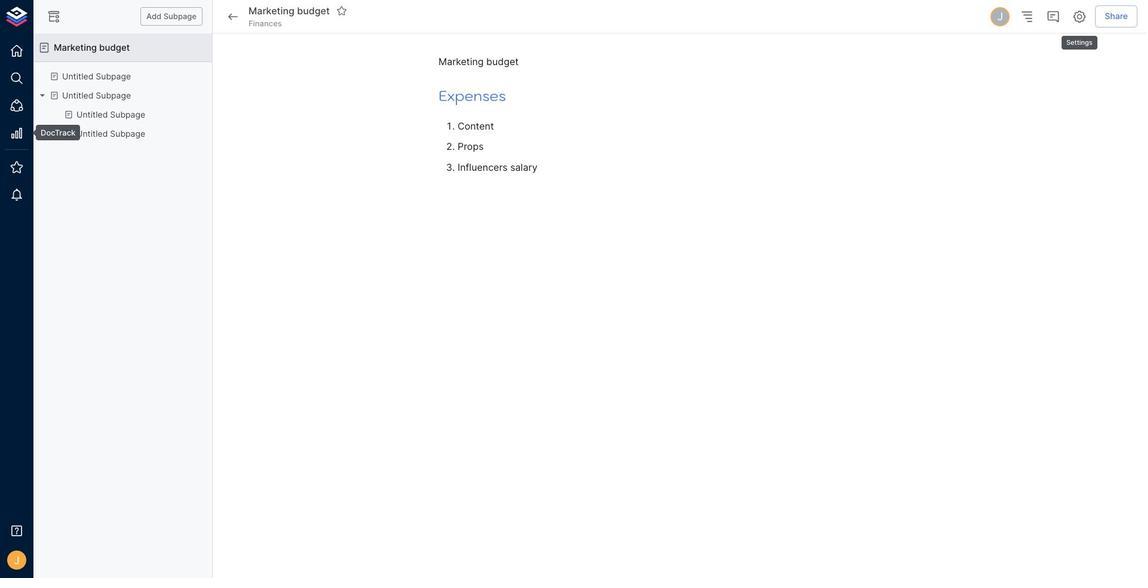 Task type: describe. For each thing, give the bounding box(es) containing it.
settings image
[[1073, 9, 1087, 24]]

0 horizontal spatial tooltip
[[27, 125, 80, 141]]

comments image
[[1046, 9, 1061, 24]]



Task type: locate. For each thing, give the bounding box(es) containing it.
1 vertical spatial tooltip
[[27, 125, 80, 141]]

favorite image
[[336, 6, 347, 16]]

go back image
[[226, 9, 240, 24]]

1 horizontal spatial tooltip
[[1061, 27, 1099, 51]]

table of contents image
[[1020, 9, 1034, 24]]

hide wiki image
[[47, 9, 61, 24]]

tooltip
[[1061, 27, 1099, 51], [27, 125, 80, 141]]

0 vertical spatial tooltip
[[1061, 27, 1099, 51]]



